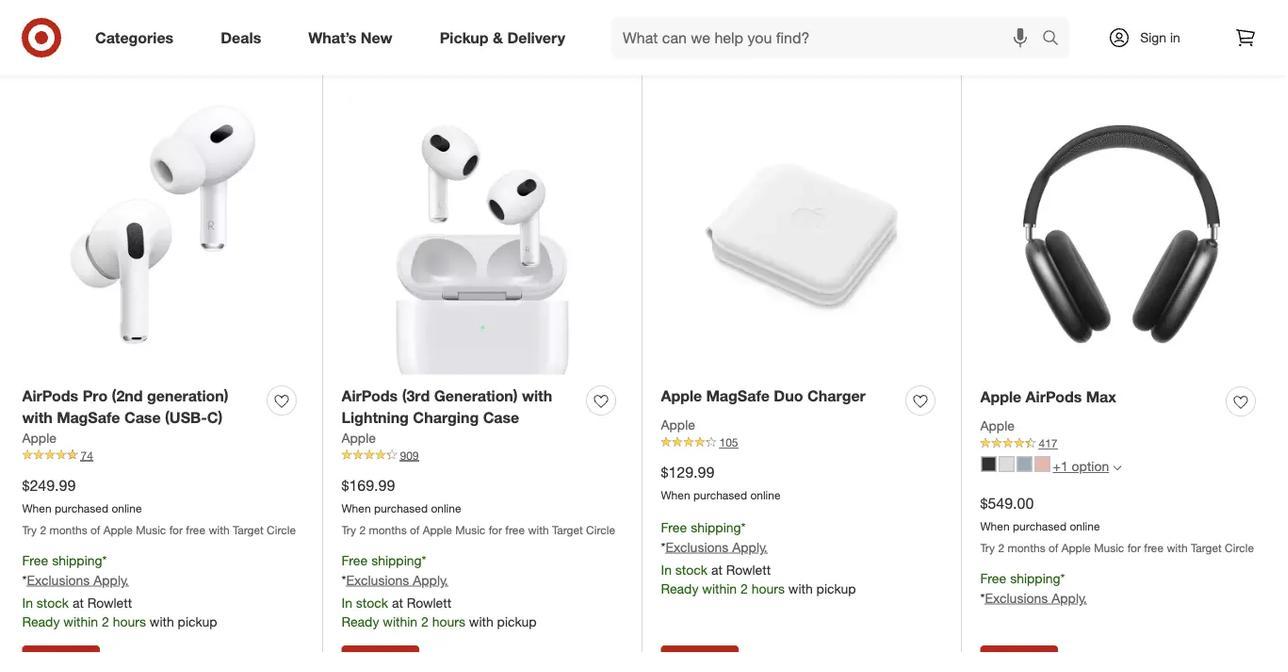 Task type: describe. For each thing, give the bounding box(es) containing it.
for for magsafe
[[169, 523, 183, 537]]

exclusions apply. link for $249.99
[[27, 572, 129, 588]]

stock for $249.99
[[37, 594, 69, 611]]

charging
[[413, 408, 479, 427]]

stock for $169.99
[[356, 594, 388, 611]]

2 inside $169.99 when purchased online try 2 months of apple music for free with target circle
[[359, 523, 366, 537]]

apple for apple magsafe duo charger
[[661, 387, 702, 405]]

74
[[81, 448, 93, 462]]

months for $249.99
[[49, 523, 87, 537]]

free for $549.00
[[981, 570, 1007, 587]]

charger
[[808, 387, 866, 405]]

105
[[720, 435, 739, 449]]

free shipping * * exclusions apply.
[[981, 570, 1087, 606]]

results
[[33, 16, 103, 42]]

case for generation)
[[483, 408, 520, 427]]

try for $549.00
[[981, 541, 995, 555]]

in for $249.99
[[22, 594, 33, 611]]

months for $169.99
[[369, 523, 407, 537]]

space gray image
[[982, 457, 997, 472]]

&
[[493, 28, 503, 47]]

417
[[1039, 436, 1058, 450]]

airpods (3rd generation) with lightning charging case
[[342, 387, 553, 427]]

purchased for $169.99
[[374, 501, 428, 515]]

airpods for with
[[22, 387, 78, 405]]

6 results
[[15, 16, 103, 42]]

$129.99
[[661, 463, 715, 482]]

shipping for $549.00
[[1011, 570, 1061, 587]]

apple for airpods (3rd generation) with lightning charging case apple link
[[342, 429, 376, 446]]

apply. for $169.99
[[413, 572, 448, 588]]

apply. for $129.99
[[733, 539, 768, 555]]

target for generation)
[[233, 523, 264, 537]]

all colors + 1 more colors element
[[1113, 461, 1122, 472]]

max
[[1087, 388, 1117, 406]]

all colors + 1 more colors image
[[1113, 464, 1122, 472]]

rowlett for $169.99
[[407, 594, 452, 611]]

apple magsafe duo charger link
[[661, 385, 866, 407]]

try for $169.99
[[342, 523, 356, 537]]

$169.99
[[342, 476, 395, 495]]

free inside the $549.00 when purchased online try 2 months of apple music for free with target circle
[[1145, 541, 1164, 555]]

6
[[15, 16, 27, 42]]

$249.99
[[22, 476, 76, 495]]

online for $129.99
[[751, 488, 781, 502]]

+1 option
[[1053, 458, 1110, 475]]

2 inside the $549.00 when purchased online try 2 months of apple music for free with target circle
[[999, 541, 1005, 555]]

delivery for pickup & delivery
[[507, 28, 566, 47]]

stock for $129.99
[[676, 561, 708, 578]]

circle for with
[[586, 523, 616, 537]]

hours for $129.99
[[752, 580, 785, 597]]

for inside the $549.00 when purchased online try 2 months of apple music for free with target circle
[[1128, 541, 1141, 555]]

909
[[400, 448, 419, 462]]

online for $249.99
[[112, 501, 142, 515]]

same day delivery
[[1016, 22, 1144, 40]]

ready for $249.99
[[22, 613, 60, 629]]

when for $129.99
[[661, 488, 691, 502]]

search button
[[1034, 17, 1079, 62]]

pickup button
[[736, 10, 829, 52]]

months for $549.00
[[1008, 541, 1046, 555]]

apple for apple link corresponding to airpods pro (2nd generation) with magsafe case (usb‑c)
[[22, 429, 57, 446]]

hours for $249.99
[[113, 613, 146, 629]]

pickup for $129.99
[[817, 580, 856, 597]]

2 inside $249.99 when purchased online try 2 months of apple music for free with target circle
[[40, 523, 46, 537]]

$549.00
[[981, 494, 1034, 513]]

exclusions for $249.99
[[27, 572, 90, 588]]

lightning
[[342, 408, 409, 427]]

silver image
[[1000, 457, 1015, 472]]

rowlett for $129.99
[[726, 561, 771, 578]]

music for $249.99
[[136, 523, 166, 537]]

online for $549.00
[[1070, 519, 1100, 533]]

apple for apple airpods max
[[981, 388, 1022, 406]]

purchased for $249.99
[[55, 501, 108, 515]]

online for $169.99
[[431, 501, 461, 515]]

of for $249.99
[[90, 523, 100, 537]]

$249.99 when purchased online try 2 months of apple music for free with target circle
[[22, 476, 296, 537]]

ready for $169.99
[[342, 613, 379, 629]]

free for $129.99
[[661, 519, 687, 536]]

free for $169.99
[[342, 552, 368, 568]]

$549.00 when purchased online try 2 months of apple music for free with target circle
[[981, 494, 1255, 555]]

circle for generation)
[[267, 523, 296, 537]]

purchased for $129.99
[[694, 488, 748, 502]]

(3rd
[[402, 387, 430, 405]]

pickup & delivery link
[[424, 17, 589, 58]]

sign
[[1141, 29, 1167, 46]]

exclusions apply. link for $169.99
[[346, 572, 448, 588]]

What can we help you find? suggestions appear below search field
[[612, 17, 1047, 58]]

deals link
[[205, 17, 285, 58]]

when for $249.99
[[22, 501, 52, 515]]

deals
[[221, 28, 261, 47]]

apple inside $249.99 when purchased online try 2 months of apple music for free with target circle
[[103, 523, 133, 537]]

apple link for apple magsafe duo charger
[[661, 416, 696, 434]]

shipping button
[[1164, 10, 1271, 52]]

search
[[1034, 30, 1079, 49]]

delivery for same day delivery
[[1090, 22, 1144, 40]]

$129.99 when purchased online
[[661, 463, 781, 502]]

shipping for $249.99
[[52, 552, 102, 568]]

+1
[[1053, 458, 1069, 475]]

417 link
[[981, 435, 1263, 452]]

of for $549.00
[[1049, 541, 1059, 555]]

case for (2nd
[[124, 408, 161, 427]]

pickup for $249.99
[[178, 613, 217, 629]]

apple link for airpods (3rd generation) with lightning charging case
[[342, 428, 376, 447]]

in
[[1171, 29, 1181, 46]]

same day delivery button
[[981, 10, 1156, 52]]

apple for apple link related to apple magsafe duo charger
[[661, 416, 696, 433]]

generation)
[[434, 387, 518, 405]]



Task type: locate. For each thing, give the bounding box(es) containing it.
2 horizontal spatial within
[[702, 580, 737, 597]]

airpods pro (2nd generation) with magsafe case (usb‑c) link
[[22, 385, 260, 428]]

2 horizontal spatial of
[[1049, 541, 1059, 555]]

pink image
[[1035, 457, 1050, 472]]

2 horizontal spatial months
[[1008, 541, 1046, 555]]

pickup inside pickup 'button'
[[771, 22, 817, 40]]

online inside $249.99 when purchased online try 2 months of apple music for free with target circle
[[112, 501, 142, 515]]

74 link
[[22, 447, 304, 464]]

duo
[[774, 387, 804, 405]]

when down "$169.99"
[[342, 501, 371, 515]]

target inside the $549.00 when purchased online try 2 months of apple music for free with target circle
[[1191, 541, 1222, 555]]

hours
[[752, 580, 785, 597], [113, 613, 146, 629], [432, 613, 466, 629]]

airpods up lightning
[[342, 387, 398, 405]]

apple link down lightning
[[342, 428, 376, 447]]

airpods (3rd generation) with lightning charging case image
[[342, 93, 623, 375], [342, 93, 623, 375]]

for
[[169, 523, 183, 537], [489, 523, 502, 537], [1128, 541, 1141, 555]]

when down $549.00
[[981, 519, 1010, 533]]

0 horizontal spatial free shipping * * exclusions apply. in stock at  rowlett ready within 2 hours with pickup
[[22, 552, 217, 629]]

shipping down $129.99 when purchased online
[[691, 519, 741, 536]]

magsafe inside apple magsafe duo charger link
[[707, 387, 770, 405]]

airpods pro (2nd generation) with magsafe case (usb‑c)
[[22, 387, 229, 427]]

apple airpods max
[[981, 388, 1117, 406]]

free down "$169.99"
[[342, 552, 368, 568]]

shipping
[[1199, 22, 1258, 40]]

at
[[712, 561, 723, 578], [73, 594, 84, 611], [392, 594, 403, 611]]

of for $169.99
[[410, 523, 420, 537]]

generation)
[[147, 387, 229, 405]]

purchased inside $249.99 when purchased online try 2 months of apple music for free with target circle
[[55, 501, 108, 515]]

in for $169.99
[[342, 594, 352, 611]]

with inside the $549.00 when purchased online try 2 months of apple music for free with target circle
[[1167, 541, 1188, 555]]

pickup for pickup & delivery
[[440, 28, 489, 47]]

2 horizontal spatial free
[[1145, 541, 1164, 555]]

0 horizontal spatial at
[[73, 594, 84, 611]]

2 horizontal spatial free shipping * * exclusions apply. in stock at  rowlett ready within 2 hours with pickup
[[661, 519, 856, 597]]

pickup inside pickup & delivery link
[[440, 28, 489, 47]]

magsafe down the pro
[[57, 408, 120, 427]]

apple link up $249.99 on the bottom of page
[[22, 428, 57, 447]]

ready
[[661, 580, 699, 597], [22, 613, 60, 629], [342, 613, 379, 629]]

1 horizontal spatial for
[[489, 523, 502, 537]]

within for $169.99
[[383, 613, 418, 629]]

with inside $249.99 when purchased online try 2 months of apple music for free with target circle
[[209, 523, 230, 537]]

of
[[90, 523, 100, 537], [410, 523, 420, 537], [1049, 541, 1059, 555]]

exclusions for $169.99
[[346, 572, 409, 588]]

when inside $129.99 when purchased online
[[661, 488, 691, 502]]

1 horizontal spatial free
[[505, 523, 525, 537]]

stock
[[676, 561, 708, 578], [37, 594, 69, 611], [356, 594, 388, 611]]

with
[[522, 387, 553, 405], [22, 408, 53, 427], [209, 523, 230, 537], [528, 523, 549, 537], [1167, 541, 1188, 555], [789, 580, 813, 597], [150, 613, 174, 629], [469, 613, 494, 629]]

apple link up $129.99
[[661, 416, 696, 434]]

0 horizontal spatial for
[[169, 523, 183, 537]]

at for $169.99
[[392, 594, 403, 611]]

airpods pro (2nd generation) with magsafe case (usb‑c) image
[[22, 93, 304, 375], [22, 93, 304, 375]]

apple for apple link corresponding to apple airpods max
[[981, 417, 1015, 434]]

0 horizontal spatial target
[[233, 523, 264, 537]]

2 horizontal spatial at
[[712, 561, 723, 578]]

free inside free shipping * * exclusions apply.
[[981, 570, 1007, 587]]

categories link
[[79, 17, 197, 58]]

magsafe
[[707, 387, 770, 405], [57, 408, 120, 427]]

in for $129.99
[[661, 561, 672, 578]]

0 horizontal spatial circle
[[267, 523, 296, 537]]

1 horizontal spatial in
[[342, 594, 352, 611]]

2 horizontal spatial ready
[[661, 580, 699, 597]]

1 horizontal spatial pickup
[[771, 22, 817, 40]]

airpods (3rd generation) with lightning charging case link
[[342, 385, 579, 428]]

for inside $249.99 when purchased online try 2 months of apple music for free with target circle
[[169, 523, 183, 537]]

delivery inside "button"
[[1090, 22, 1144, 40]]

free inside $169.99 when purchased online try 2 months of apple music for free with target circle
[[505, 523, 525, 537]]

of up free shipping * * exclusions apply.
[[1049, 541, 1059, 555]]

1 horizontal spatial rowlett
[[407, 594, 452, 611]]

target inside $169.99 when purchased online try 2 months of apple music for free with target circle
[[552, 523, 583, 537]]

online down "74" link
[[112, 501, 142, 515]]

(usb‑c)
[[165, 408, 223, 427]]

purchased down $549.00
[[1013, 519, 1067, 533]]

apple link up the space gray image
[[981, 416, 1015, 435]]

of inside $169.99 when purchased online try 2 months of apple music for free with target circle
[[410, 523, 420, 537]]

shipping down "$169.99"
[[371, 552, 422, 568]]

airpods left the pro
[[22, 387, 78, 405]]

free
[[661, 519, 687, 536], [22, 552, 48, 568], [342, 552, 368, 568], [981, 570, 1007, 587]]

exclusions for $549.00
[[985, 590, 1048, 606]]

online inside $129.99 when purchased online
[[751, 488, 781, 502]]

online inside the $549.00 when purchased online try 2 months of apple music for free with target circle
[[1070, 519, 1100, 533]]

purchased for $549.00
[[1013, 519, 1067, 533]]

for inside $169.99 when purchased online try 2 months of apple music for free with target circle
[[489, 523, 502, 537]]

1 horizontal spatial magsafe
[[707, 387, 770, 405]]

with inside airpods (3rd generation) with lightning charging case
[[522, 387, 553, 405]]

1 horizontal spatial circle
[[586, 523, 616, 537]]

1 horizontal spatial airpods
[[342, 387, 398, 405]]

rowlett
[[726, 561, 771, 578], [87, 594, 132, 611], [407, 594, 452, 611]]

case down (2nd
[[124, 408, 161, 427]]

what's new
[[308, 28, 393, 47]]

apply. for $249.99
[[93, 572, 129, 588]]

2
[[40, 523, 46, 537], [359, 523, 366, 537], [999, 541, 1005, 555], [741, 580, 748, 597], [102, 613, 109, 629], [421, 613, 429, 629]]

0 horizontal spatial in
[[22, 594, 33, 611]]

1 horizontal spatial try
[[342, 523, 356, 537]]

purchased inside $169.99 when purchased online try 2 months of apple music for free with target circle
[[374, 501, 428, 515]]

case inside airpods (3rd generation) with lightning charging case
[[483, 408, 520, 427]]

music inside $169.99 when purchased online try 2 months of apple music for free with target circle
[[456, 523, 486, 537]]

target
[[233, 523, 264, 537], [552, 523, 583, 537], [1191, 541, 1222, 555]]

months up free shipping * * exclusions apply.
[[1008, 541, 1046, 555]]

1 case from the left
[[124, 408, 161, 427]]

delivery
[[1090, 22, 1144, 40], [507, 28, 566, 47]]

months
[[49, 523, 87, 537], [369, 523, 407, 537], [1008, 541, 1046, 555]]

*
[[741, 519, 746, 536], [661, 539, 666, 555], [102, 552, 107, 568], [422, 552, 427, 568], [1061, 570, 1066, 587], [22, 572, 27, 588], [342, 572, 346, 588], [981, 590, 985, 606]]

when
[[661, 488, 691, 502], [22, 501, 52, 515], [342, 501, 371, 515], [981, 519, 1010, 533]]

2 horizontal spatial for
[[1128, 541, 1141, 555]]

delivery right the day
[[1090, 22, 1144, 40]]

free down $129.99
[[661, 519, 687, 536]]

apple airpods max image
[[981, 93, 1263, 375], [981, 93, 1263, 375]]

0 horizontal spatial rowlett
[[87, 594, 132, 611]]

apple inside $169.99 when purchased online try 2 months of apple music for free with target circle
[[423, 523, 452, 537]]

shipping inside free shipping * * exclusions apply.
[[1011, 570, 1061, 587]]

pickup for pickup
[[771, 22, 817, 40]]

target inside $249.99 when purchased online try 2 months of apple music for free with target circle
[[233, 523, 264, 537]]

try
[[22, 523, 37, 537], [342, 523, 356, 537], [981, 541, 995, 555]]

0 horizontal spatial of
[[90, 523, 100, 537]]

with inside $169.99 when purchased online try 2 months of apple music for free with target circle
[[528, 523, 549, 537]]

free for charging
[[505, 523, 525, 537]]

circle inside $169.99 when purchased online try 2 months of apple music for free with target circle
[[586, 523, 616, 537]]

free inside $249.99 when purchased online try 2 months of apple music for free with target circle
[[186, 523, 206, 537]]

apple airpods max link
[[981, 386, 1117, 408]]

apple inside the $549.00 when purchased online try 2 months of apple music for free with target circle
[[1062, 541, 1091, 555]]

purchased inside $129.99 when purchased online
[[694, 488, 748, 502]]

sign in
[[1141, 29, 1181, 46]]

what's
[[308, 28, 357, 47]]

1 horizontal spatial free shipping * * exclusions apply. in stock at  rowlett ready within 2 hours with pickup
[[342, 552, 537, 629]]

free for $249.99
[[22, 552, 48, 568]]

circle inside $249.99 when purchased online try 2 months of apple music for free with target circle
[[267, 523, 296, 537]]

pickup
[[771, 22, 817, 40], [440, 28, 489, 47]]

1 horizontal spatial ready
[[342, 613, 379, 629]]

pickup
[[817, 580, 856, 597], [178, 613, 217, 629], [497, 613, 537, 629]]

when down $129.99
[[661, 488, 691, 502]]

within
[[702, 580, 737, 597], [63, 613, 98, 629], [383, 613, 418, 629]]

same
[[1016, 22, 1055, 40]]

option
[[1072, 458, 1110, 475]]

circle inside the $549.00 when purchased online try 2 months of apple music for free with target circle
[[1225, 541, 1255, 555]]

free shipping * * exclusions apply. in stock at  rowlett ready within 2 hours with pickup down $169.99 when purchased online try 2 months of apple music for free with target circle
[[342, 552, 537, 629]]

1 horizontal spatial of
[[410, 523, 420, 537]]

try for $249.99
[[22, 523, 37, 537]]

1 horizontal spatial stock
[[356, 594, 388, 611]]

hours for $169.99
[[432, 613, 466, 629]]

airpods inside the airpods pro (2nd generation) with magsafe case (usb‑c)
[[22, 387, 78, 405]]

exclusions inside free shipping * * exclusions apply.
[[985, 590, 1048, 606]]

0 horizontal spatial within
[[63, 613, 98, 629]]

1 horizontal spatial target
[[552, 523, 583, 537]]

1 horizontal spatial pickup
[[497, 613, 537, 629]]

0 vertical spatial magsafe
[[707, 387, 770, 405]]

magsafe up 105
[[707, 387, 770, 405]]

categories
[[95, 28, 174, 47]]

of down 74
[[90, 523, 100, 537]]

within for $129.99
[[702, 580, 737, 597]]

2 horizontal spatial stock
[[676, 561, 708, 578]]

of inside the $549.00 when purchased online try 2 months of apple music for free with target circle
[[1049, 541, 1059, 555]]

apple link
[[661, 416, 696, 434], [981, 416, 1015, 435], [22, 428, 57, 447], [342, 428, 376, 447]]

(2nd
[[112, 387, 143, 405]]

purchased down "$169.99"
[[374, 501, 428, 515]]

shipping down $249.99 on the bottom of page
[[52, 552, 102, 568]]

2 horizontal spatial in
[[661, 561, 672, 578]]

when for $169.99
[[342, 501, 371, 515]]

apply. for $549.00
[[1052, 590, 1087, 606]]

case inside the airpods pro (2nd generation) with magsafe case (usb‑c)
[[124, 408, 161, 427]]

apply. down the $549.00 when purchased online try 2 months of apple music for free with target circle
[[1052, 590, 1087, 606]]

case down generation)
[[483, 408, 520, 427]]

day
[[1059, 22, 1085, 40]]

0 horizontal spatial try
[[22, 523, 37, 537]]

when for $549.00
[[981, 519, 1010, 533]]

2 horizontal spatial try
[[981, 541, 995, 555]]

909 link
[[342, 447, 623, 464]]

apply. inside free shipping * * exclusions apply.
[[1052, 590, 1087, 606]]

airpods up "417"
[[1026, 388, 1082, 406]]

free
[[186, 523, 206, 537], [505, 523, 525, 537], [1145, 541, 1164, 555]]

free down $549.00
[[981, 570, 1007, 587]]

2 horizontal spatial hours
[[752, 580, 785, 597]]

purchased inside the $549.00 when purchased online try 2 months of apple music for free with target circle
[[1013, 519, 1067, 533]]

try inside $169.99 when purchased online try 2 months of apple music for free with target circle
[[342, 523, 356, 537]]

+1 option button
[[973, 451, 1130, 482]]

try down "$169.99"
[[342, 523, 356, 537]]

105 link
[[661, 434, 943, 451]]

exclusions
[[666, 539, 729, 555], [27, 572, 90, 588], [346, 572, 409, 588], [985, 590, 1048, 606]]

1 horizontal spatial hours
[[432, 613, 466, 629]]

online down 105 link
[[751, 488, 781, 502]]

free shipping * * exclusions apply. in stock at  rowlett ready within 2 hours with pickup down $129.99 when purchased online
[[661, 519, 856, 597]]

music down "74" link
[[136, 523, 166, 537]]

shipping for $169.99
[[371, 552, 422, 568]]

airpods for lightning
[[342, 387, 398, 405]]

try inside $249.99 when purchased online try 2 months of apple music for free with target circle
[[22, 523, 37, 537]]

online
[[751, 488, 781, 502], [112, 501, 142, 515], [431, 501, 461, 515], [1070, 519, 1100, 533]]

2 horizontal spatial target
[[1191, 541, 1222, 555]]

purchased down $249.99 on the bottom of page
[[55, 501, 108, 515]]

magsafe inside the airpods pro (2nd generation) with magsafe case (usb‑c)
[[57, 408, 120, 427]]

0 horizontal spatial free
[[186, 523, 206, 537]]

try down $249.99 on the bottom of page
[[22, 523, 37, 537]]

months inside $249.99 when purchased online try 2 months of apple music for free with target circle
[[49, 523, 87, 537]]

purchased
[[694, 488, 748, 502], [55, 501, 108, 515], [374, 501, 428, 515], [1013, 519, 1067, 533]]

free shipping * * exclusions apply. in stock at  rowlett ready within 2 hours with pickup for $249.99
[[22, 552, 217, 629]]

2 horizontal spatial rowlett
[[726, 561, 771, 578]]

at for $129.99
[[712, 561, 723, 578]]

2 horizontal spatial circle
[[1225, 541, 1255, 555]]

free shipping * * exclusions apply. in stock at  rowlett ready within 2 hours with pickup for $169.99
[[342, 552, 537, 629]]

purchased down $129.99
[[694, 488, 748, 502]]

0 horizontal spatial magsafe
[[57, 408, 120, 427]]

1 horizontal spatial delivery
[[1090, 22, 1144, 40]]

music for $549.00
[[1095, 541, 1125, 555]]

music inside the $549.00 when purchased online try 2 months of apple music for free with target circle
[[1095, 541, 1125, 555]]

exclusions for $129.99
[[666, 539, 729, 555]]

exclusions apply. link
[[666, 539, 768, 555], [27, 572, 129, 588], [346, 572, 448, 588], [985, 590, 1087, 606]]

0 horizontal spatial music
[[136, 523, 166, 537]]

pro
[[83, 387, 108, 405]]

2 horizontal spatial music
[[1095, 541, 1125, 555]]

1 vertical spatial magsafe
[[57, 408, 120, 427]]

when inside $249.99 when purchased online try 2 months of apple music for free with target circle
[[22, 501, 52, 515]]

0 horizontal spatial ready
[[22, 613, 60, 629]]

airpods
[[22, 387, 78, 405], [342, 387, 398, 405], [1026, 388, 1082, 406]]

1 horizontal spatial music
[[456, 523, 486, 537]]

online down +1 option
[[1070, 519, 1100, 533]]

pickup & delivery
[[440, 28, 566, 47]]

online down 909 link
[[431, 501, 461, 515]]

free shipping * * exclusions apply. in stock at  rowlett ready within 2 hours with pickup down $249.99 when purchased online try 2 months of apple music for free with target circle
[[22, 552, 217, 629]]

apply. down $129.99 when purchased online
[[733, 539, 768, 555]]

2 horizontal spatial airpods
[[1026, 388, 1082, 406]]

ready for $129.99
[[661, 580, 699, 597]]

0 horizontal spatial stock
[[37, 594, 69, 611]]

months down $249.99 on the bottom of page
[[49, 523, 87, 537]]

for for charging
[[489, 523, 502, 537]]

case
[[124, 408, 161, 427], [483, 408, 520, 427]]

0 horizontal spatial pickup
[[440, 28, 489, 47]]

2 case from the left
[[483, 408, 520, 427]]

apply.
[[733, 539, 768, 555], [93, 572, 129, 588], [413, 572, 448, 588], [1052, 590, 1087, 606]]

exclusions apply. link for $129.99
[[666, 539, 768, 555]]

shipping down $549.00
[[1011, 570, 1061, 587]]

free shipping * * exclusions apply. in stock at  rowlett ready within 2 hours with pickup
[[661, 519, 856, 597], [22, 552, 217, 629], [342, 552, 537, 629]]

free for magsafe
[[186, 523, 206, 537]]

0 horizontal spatial case
[[124, 408, 161, 427]]

months down "$169.99"
[[369, 523, 407, 537]]

apple link for airpods pro (2nd generation) with magsafe case (usb‑c)
[[22, 428, 57, 447]]

circle
[[267, 523, 296, 537], [586, 523, 616, 537], [1225, 541, 1255, 555]]

in
[[661, 561, 672, 578], [22, 594, 33, 611], [342, 594, 352, 611]]

free down $249.99 on the bottom of page
[[22, 552, 48, 568]]

music down all colors + 1 more colors icon
[[1095, 541, 1125, 555]]

airpods inside airpods (3rd generation) with lightning charging case
[[342, 387, 398, 405]]

music down 909 link
[[456, 523, 486, 537]]

free shipping * * exclusions apply. in stock at  rowlett ready within 2 hours with pickup for $129.99
[[661, 519, 856, 597]]

shipping for $129.99
[[691, 519, 741, 536]]

apple link for apple airpods max
[[981, 416, 1015, 435]]

1 horizontal spatial months
[[369, 523, 407, 537]]

within for $249.99
[[63, 613, 98, 629]]

of inside $249.99 when purchased online try 2 months of apple music for free with target circle
[[90, 523, 100, 537]]

when inside the $549.00 when purchased online try 2 months of apple music for free with target circle
[[981, 519, 1010, 533]]

rowlett for $249.99
[[87, 594, 132, 611]]

2 horizontal spatial pickup
[[817, 580, 856, 597]]

apply. down $169.99 when purchased online try 2 months of apple music for free with target circle
[[413, 572, 448, 588]]

music
[[136, 523, 166, 537], [456, 523, 486, 537], [1095, 541, 1125, 555]]

0 horizontal spatial pickup
[[178, 613, 217, 629]]

music inside $249.99 when purchased online try 2 months of apple music for free with target circle
[[136, 523, 166, 537]]

what's new link
[[292, 17, 416, 58]]

apple magsafe duo charger image
[[661, 93, 943, 375], [661, 93, 943, 375]]

try down $549.00
[[981, 541, 995, 555]]

music for $169.99
[[456, 523, 486, 537]]

months inside the $549.00 when purchased online try 2 months of apple music for free with target circle
[[1008, 541, 1046, 555]]

delivery right &
[[507, 28, 566, 47]]

1 horizontal spatial at
[[392, 594, 403, 611]]

sky blue image
[[1017, 457, 1033, 472]]

when inside $169.99 when purchased online try 2 months of apple music for free with target circle
[[342, 501, 371, 515]]

target for with
[[552, 523, 583, 537]]

try inside the $549.00 when purchased online try 2 months of apple music for free with target circle
[[981, 541, 995, 555]]

0 horizontal spatial airpods
[[22, 387, 78, 405]]

1 horizontal spatial case
[[483, 408, 520, 427]]

pickup for $169.99
[[497, 613, 537, 629]]

sign in link
[[1092, 17, 1210, 58]]

new
[[361, 28, 393, 47]]

when down $249.99 on the bottom of page
[[22, 501, 52, 515]]

0 horizontal spatial delivery
[[507, 28, 566, 47]]

apply. down $249.99 when purchased online try 2 months of apple music for free with target circle
[[93, 572, 129, 588]]

of down the 909
[[410, 523, 420, 537]]

with inside the airpods pro (2nd generation) with magsafe case (usb‑c)
[[22, 408, 53, 427]]

0 horizontal spatial hours
[[113, 613, 146, 629]]

months inside $169.99 when purchased online try 2 months of apple music for free with target circle
[[369, 523, 407, 537]]

1 horizontal spatial within
[[383, 613, 418, 629]]

online inside $169.99 when purchased online try 2 months of apple music for free with target circle
[[431, 501, 461, 515]]

$169.99 when purchased online try 2 months of apple music for free with target circle
[[342, 476, 616, 537]]

shipping
[[691, 519, 741, 536], [52, 552, 102, 568], [371, 552, 422, 568], [1011, 570, 1061, 587]]

at for $249.99
[[73, 594, 84, 611]]

apple magsafe duo charger
[[661, 387, 866, 405]]

0 horizontal spatial months
[[49, 523, 87, 537]]



Task type: vqa. For each thing, say whether or not it's contained in the screenshot.
$169.99 In
yes



